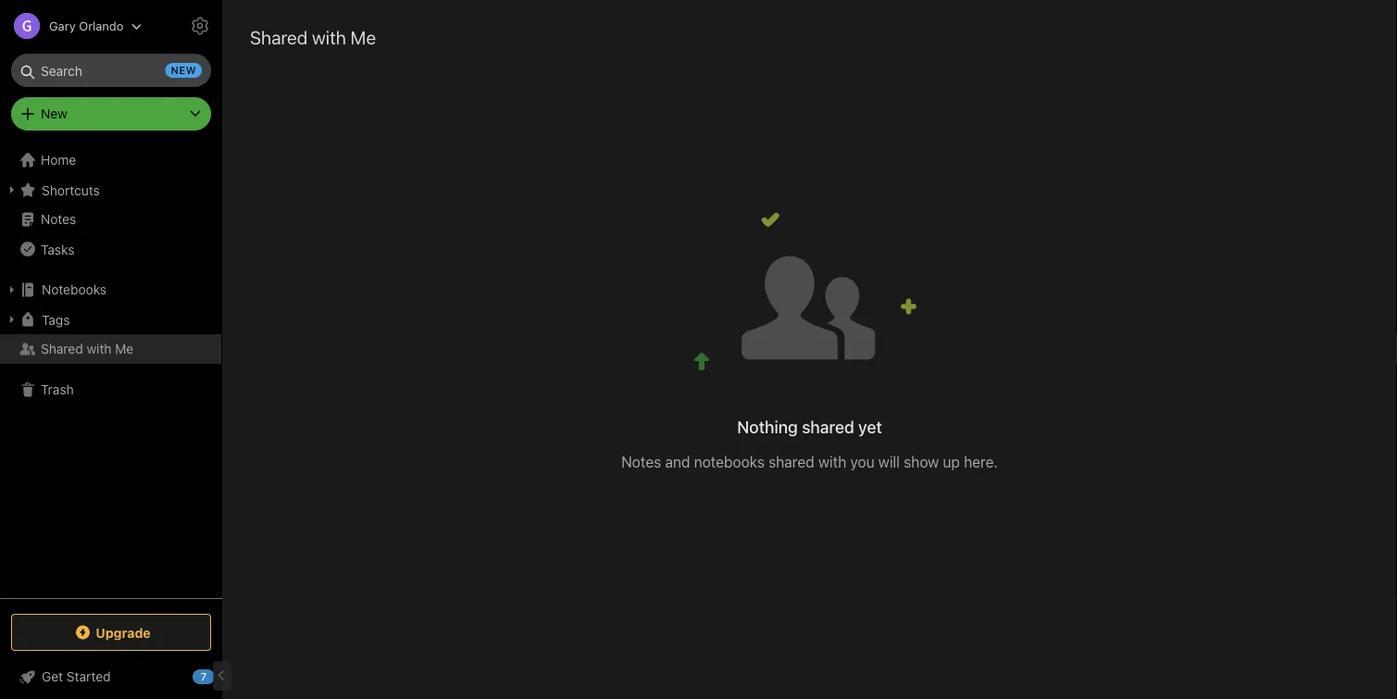 Task type: describe. For each thing, give the bounding box(es) containing it.
notebooks
[[694, 453, 765, 470]]

gary orlando
[[49, 19, 124, 33]]

with inside shared with me link
[[87, 341, 112, 356]]

gary
[[49, 19, 76, 33]]

shared with me inside shared with me element
[[250, 26, 376, 48]]

shared inside tree
[[41, 341, 83, 356]]

new search field
[[24, 54, 202, 87]]

1 vertical spatial shared
[[769, 453, 815, 470]]

here.
[[964, 453, 998, 470]]

settings image
[[189, 15, 211, 37]]

show
[[904, 453, 939, 470]]

shortcuts button
[[0, 175, 221, 205]]

shared with me link
[[0, 334, 221, 364]]

Help and Learning task checklist field
[[0, 662, 222, 692]]

orlando
[[79, 19, 124, 33]]

shared with me element
[[222, 0, 1397, 699]]

Account field
[[0, 7, 142, 44]]

shortcuts
[[42, 182, 100, 197]]

started
[[67, 669, 111, 684]]

me inside shared with me link
[[115, 341, 134, 356]]

upgrade button
[[11, 614, 211, 651]]

you
[[850, 453, 875, 470]]

expand tags image
[[5, 312, 19, 327]]

get
[[42, 669, 63, 684]]

yet
[[858, 417, 882, 437]]

0 vertical spatial shared
[[250, 26, 308, 48]]

nothing
[[737, 417, 798, 437]]

and
[[665, 453, 690, 470]]

0 vertical spatial with
[[312, 26, 346, 48]]

home
[[41, 152, 76, 168]]

tasks
[[41, 241, 74, 257]]



Task type: locate. For each thing, give the bounding box(es) containing it.
2 horizontal spatial with
[[818, 453, 846, 470]]

0 horizontal spatial me
[[115, 341, 134, 356]]

nothing shared yet
[[737, 417, 882, 437]]

tree containing home
[[0, 145, 222, 597]]

2 vertical spatial with
[[818, 453, 846, 470]]

notes
[[41, 212, 76, 227], [621, 453, 661, 470]]

tree
[[0, 145, 222, 597]]

shared right settings image
[[250, 26, 308, 48]]

1 horizontal spatial notes
[[621, 453, 661, 470]]

shared with me
[[250, 26, 376, 48], [41, 341, 134, 356]]

up
[[943, 453, 960, 470]]

Search text field
[[24, 54, 198, 87]]

me
[[351, 26, 376, 48], [115, 341, 134, 356]]

1 horizontal spatial me
[[351, 26, 376, 48]]

1 horizontal spatial shared
[[250, 26, 308, 48]]

0 horizontal spatial shared with me
[[41, 341, 134, 356]]

upgrade
[[96, 625, 151, 640]]

expand notebooks image
[[5, 282, 19, 297]]

tags button
[[0, 305, 221, 334]]

notes for notes
[[41, 212, 76, 227]]

notebooks link
[[0, 275, 221, 305]]

0 horizontal spatial with
[[87, 341, 112, 356]]

0 vertical spatial me
[[351, 26, 376, 48]]

notes inside tree
[[41, 212, 76, 227]]

new button
[[11, 97, 211, 131]]

shared
[[250, 26, 308, 48], [41, 341, 83, 356]]

0 vertical spatial shared with me
[[250, 26, 376, 48]]

trash link
[[0, 375, 221, 405]]

1 vertical spatial notes
[[621, 453, 661, 470]]

shared
[[802, 417, 854, 437], [769, 453, 815, 470]]

shared down tags
[[41, 341, 83, 356]]

shared down "nothing shared yet"
[[769, 453, 815, 470]]

0 horizontal spatial notes
[[41, 212, 76, 227]]

0 vertical spatial notes
[[41, 212, 76, 227]]

click to collapse image
[[215, 665, 229, 687]]

shared with me inside shared with me link
[[41, 341, 134, 356]]

7
[[201, 671, 207, 683]]

1 horizontal spatial with
[[312, 26, 346, 48]]

tags
[[42, 312, 70, 327]]

new
[[41, 106, 67, 121]]

me inside shared with me element
[[351, 26, 376, 48]]

tasks button
[[0, 234, 221, 264]]

trash
[[41, 382, 74, 397]]

with
[[312, 26, 346, 48], [87, 341, 112, 356], [818, 453, 846, 470]]

notes for notes and notebooks shared with you will show up here.
[[621, 453, 661, 470]]

shared up 'notes and notebooks shared with you will show up here.'
[[802, 417, 854, 437]]

1 vertical spatial with
[[87, 341, 112, 356]]

notebooks
[[42, 282, 107, 297]]

home link
[[0, 145, 222, 175]]

new
[[171, 64, 196, 76]]

1 vertical spatial me
[[115, 341, 134, 356]]

1 horizontal spatial shared with me
[[250, 26, 376, 48]]

get started
[[42, 669, 111, 684]]

notes inside shared with me element
[[621, 453, 661, 470]]

notes and notebooks shared with you will show up here.
[[621, 453, 998, 470]]

0 vertical spatial shared
[[802, 417, 854, 437]]

notes left and
[[621, 453, 661, 470]]

0 horizontal spatial shared
[[41, 341, 83, 356]]

1 vertical spatial shared with me
[[41, 341, 134, 356]]

will
[[879, 453, 900, 470]]

notes link
[[0, 205, 221, 234]]

notes up tasks
[[41, 212, 76, 227]]

1 vertical spatial shared
[[41, 341, 83, 356]]



Task type: vqa. For each thing, say whether or not it's contained in the screenshot.
the right Personal Settings
no



